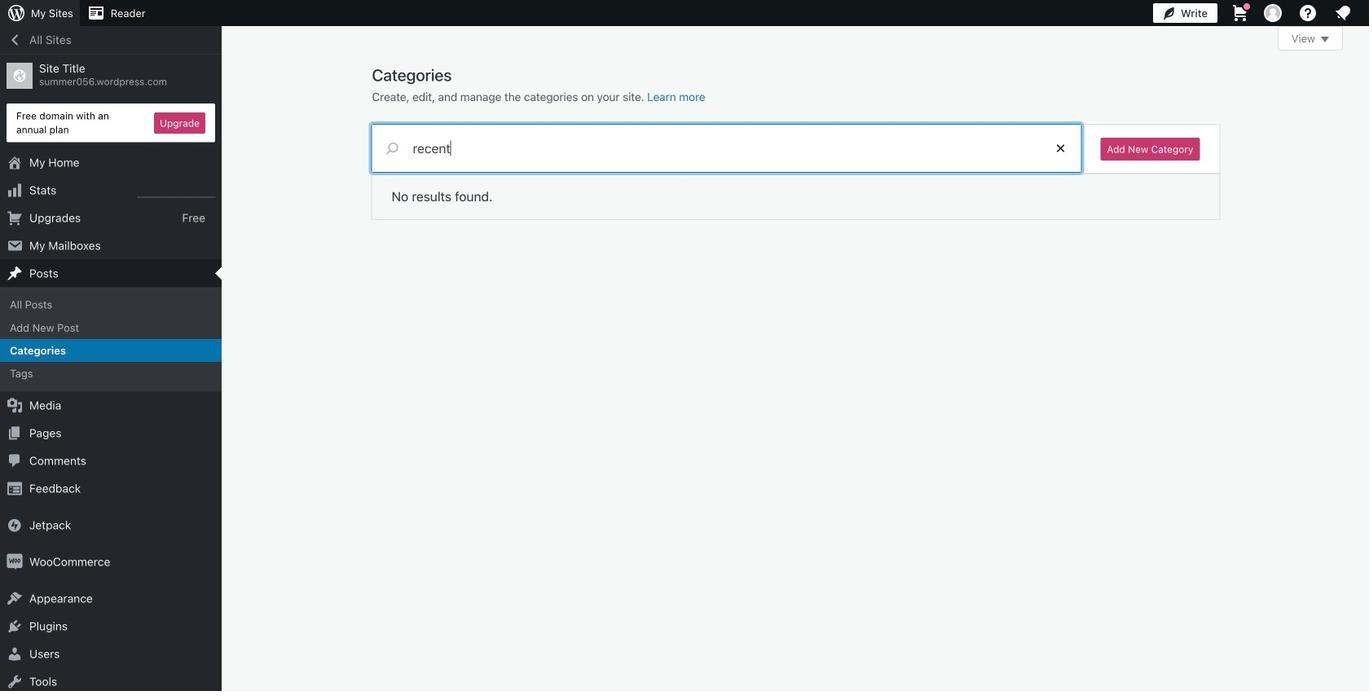 Task type: describe. For each thing, give the bounding box(es) containing it.
2 img image from the top
[[7, 554, 23, 570]]

closed image
[[1321, 37, 1329, 42]]

1 img image from the top
[[7, 517, 23, 533]]



Task type: locate. For each thing, give the bounding box(es) containing it.
my shopping cart image
[[1231, 3, 1250, 23]]

3 list item from the top
[[1362, 236, 1369, 296]]

0 vertical spatial img image
[[7, 517, 23, 533]]

main content
[[372, 26, 1343, 219]]

1 list item from the top
[[1362, 83, 1369, 160]]

close search image
[[1040, 139, 1081, 158]]

list item
[[1362, 83, 1369, 160], [1362, 160, 1369, 236], [1362, 236, 1369, 296]]

2 list item from the top
[[1362, 160, 1369, 236]]

None search field
[[372, 125, 1081, 172]]

highest hourly views 0 image
[[138, 187, 215, 198]]

help image
[[1298, 3, 1318, 23]]

Search search field
[[413, 125, 1040, 172]]

my profile image
[[1264, 4, 1282, 22]]

img image
[[7, 517, 23, 533], [7, 554, 23, 570]]

1 vertical spatial img image
[[7, 554, 23, 570]]

manage your notifications image
[[1333, 3, 1353, 23]]



Task type: vqa. For each thing, say whether or not it's contained in the screenshot.
third tab from right
no



